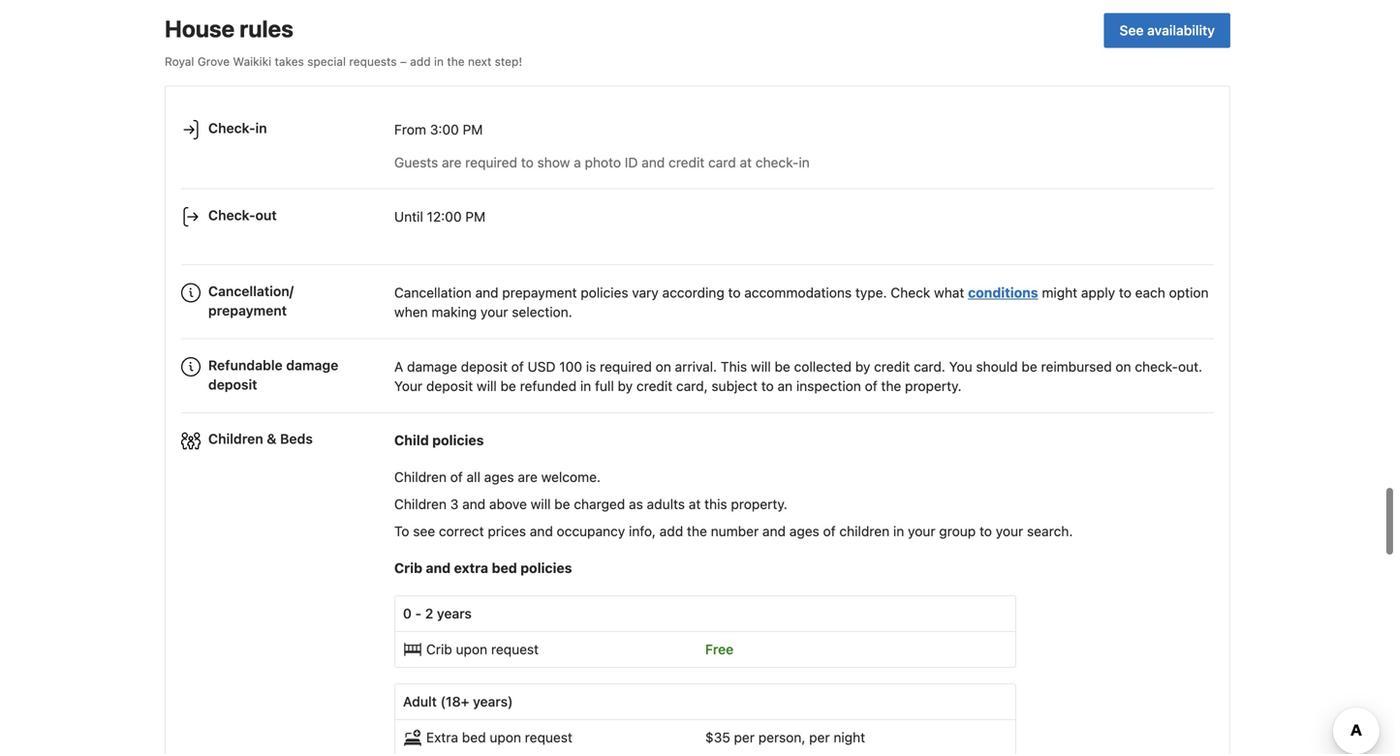 Task type: vqa. For each thing, say whether or not it's contained in the screenshot.
Check
yes



Task type: describe. For each thing, give the bounding box(es) containing it.
adult
[[403, 695, 437, 711]]

be right should
[[1022, 359, 1038, 375]]

of left children
[[823, 524, 836, 540]]

–
[[400, 55, 407, 68]]

0
[[403, 606, 412, 622]]

children & beds
[[208, 431, 313, 447]]

prices
[[488, 524, 526, 540]]

night
[[834, 730, 866, 746]]

3:00 pm
[[430, 121, 483, 137]]

adults
[[647, 497, 685, 513]]

to right according
[[728, 285, 741, 301]]

according
[[662, 285, 725, 301]]

0 horizontal spatial ages
[[484, 470, 514, 486]]

search.
[[1027, 524, 1073, 540]]

royal
[[165, 55, 194, 68]]

when
[[394, 304, 428, 320]]

1 vertical spatial property.
[[731, 497, 788, 513]]

and left extra
[[426, 561, 451, 577]]

in right –
[[434, 55, 444, 68]]

1 vertical spatial will
[[477, 378, 497, 394]]

see
[[1120, 22, 1144, 38]]

1 horizontal spatial upon
[[490, 730, 521, 746]]

child
[[394, 433, 429, 449]]

2 per from the left
[[809, 730, 830, 746]]

photo
[[585, 154, 621, 170]]

18+
[[446, 695, 470, 711]]

children for children & beds
[[208, 431, 263, 447]]

rules
[[240, 15, 293, 42]]

crib for crib upon request
[[426, 642, 452, 658]]

1 horizontal spatial prepayment
[[502, 285, 577, 301]]

1 horizontal spatial will
[[531, 497, 551, 513]]

to right group
[[980, 524, 992, 540]]

1 horizontal spatial policies
[[521, 561, 572, 577]]

waikiki
[[233, 55, 271, 68]]

required inside a damage deposit of usd 100 is required on arrival. this will be collected by credit card. you should be reimbursed on check-out. your deposit will be refunded in full by credit card, subject to an inspection of the property.
[[600, 359, 652, 375]]

arrival.
[[675, 359, 717, 375]]

might
[[1042, 285, 1078, 301]]

check- for in
[[208, 120, 255, 136]]

subject
[[712, 378, 758, 394]]

0 horizontal spatial required
[[465, 154, 518, 170]]

full
[[595, 378, 614, 394]]

show
[[537, 154, 570, 170]]

refundable
[[208, 358, 283, 374]]

$35
[[705, 730, 730, 746]]

card,
[[676, 378, 708, 394]]

extra
[[426, 730, 458, 746]]

occupancy
[[557, 524, 625, 540]]

0 vertical spatial request
[[491, 642, 539, 658]]

cancellation/ prepayment
[[208, 283, 294, 319]]

children
[[840, 524, 890, 540]]

refundable damage deposit
[[208, 358, 338, 393]]

1 vertical spatial at
[[689, 497, 701, 513]]

house
[[165, 15, 235, 42]]

check- inside a damage deposit of usd 100 is required on arrival. this will be collected by credit card. you should be reimbursed on check-out. your deposit will be refunded in full by credit card, subject to an inspection of the property.
[[1135, 359, 1178, 375]]

0 vertical spatial upon
[[456, 642, 488, 658]]

0 vertical spatial by
[[855, 359, 871, 375]]

the inside a damage deposit of usd 100 is required on arrival. this will be collected by credit card. you should be reimbursed on check-out. your deposit will be refunded in full by credit card, subject to an inspection of the property.
[[881, 378, 902, 394]]

children of all ages are welcome.
[[394, 470, 601, 486]]

card
[[708, 154, 736, 170]]

and up making
[[475, 285, 499, 301]]

number
[[711, 524, 759, 540]]

your
[[394, 378, 423, 394]]

house rules
[[165, 15, 293, 42]]

to
[[394, 524, 409, 540]]

beds
[[280, 431, 313, 447]]

guests are required to show a photo id and credit card at check-in
[[394, 154, 810, 170]]

is
[[586, 359, 596, 375]]

of right "inspection"
[[865, 378, 878, 394]]

see availability button
[[1104, 13, 1231, 48]]

what
[[934, 285, 965, 301]]

and right "number"
[[763, 524, 786, 540]]

availability
[[1148, 22, 1215, 38]]

to inside might apply to each option when making your selection.
[[1119, 285, 1132, 301]]

cancellation and prepayment policies vary according to accommodations type. check what conditions
[[394, 285, 1038, 301]]

each
[[1135, 285, 1166, 301]]

crib and extra bed policies
[[394, 561, 572, 577]]

0 vertical spatial policies
[[581, 285, 628, 301]]

of left usd at the left of the page
[[511, 359, 524, 375]]

years for 0 - 2 years
[[437, 606, 472, 622]]

your inside might apply to each option when making your selection.
[[481, 304, 508, 320]]

1 horizontal spatial at
[[740, 154, 752, 170]]

conditions link
[[968, 285, 1038, 301]]

until 12:00 pm
[[394, 209, 486, 225]]

check
[[891, 285, 931, 301]]

to see correct prices and occupancy info, add the number and ages of children in your group to your search.
[[394, 524, 1073, 540]]

requests
[[349, 55, 397, 68]]

be up 'an'
[[775, 359, 791, 375]]

of left all
[[450, 470, 463, 486]]

12:00 pm
[[427, 209, 486, 225]]

you
[[949, 359, 973, 375]]

2
[[425, 606, 433, 622]]

0 vertical spatial are
[[442, 154, 462, 170]]

adult ( 18+ years )
[[403, 695, 513, 711]]

charged
[[574, 497, 625, 513]]

$35 per person, per night
[[705, 730, 866, 746]]



Task type: locate. For each thing, give the bounding box(es) containing it.
policies left vary on the top of page
[[581, 285, 628, 301]]

conditions
[[968, 285, 1038, 301]]

crib down to
[[394, 561, 423, 577]]

check- up cancellation/
[[208, 207, 255, 223]]

are
[[442, 154, 462, 170], [518, 470, 538, 486]]

policies up all
[[432, 433, 484, 449]]

add
[[410, 55, 431, 68], [660, 524, 683, 540]]

&
[[267, 431, 277, 447]]

per left night
[[809, 730, 830, 746]]

0 horizontal spatial add
[[410, 55, 431, 68]]

damage inside refundable damage deposit
[[286, 358, 338, 374]]

1 horizontal spatial ages
[[790, 524, 820, 540]]

0 vertical spatial credit
[[669, 154, 705, 170]]

deposit right your
[[426, 378, 473, 394]]

special
[[307, 55, 346, 68]]

grove
[[198, 55, 230, 68]]

in right children
[[893, 524, 904, 540]]

children for children of all ages are welcome.
[[394, 470, 447, 486]]

0 horizontal spatial damage
[[286, 358, 338, 374]]

free
[[705, 642, 734, 658]]

check- down each
[[1135, 359, 1178, 375]]

3
[[450, 497, 459, 513]]

at right the card
[[740, 154, 752, 170]]

2 check- from the top
[[208, 207, 255, 223]]

an
[[778, 378, 793, 394]]

0 horizontal spatial by
[[618, 378, 633, 394]]

years right 18+ on the left bottom of page
[[473, 695, 508, 711]]

vary
[[632, 285, 659, 301]]

making
[[432, 304, 477, 320]]

damage up your
[[407, 359, 457, 375]]

0 vertical spatial ages
[[484, 470, 514, 486]]

property.
[[905, 378, 962, 394], [731, 497, 788, 513]]

a
[[574, 154, 581, 170]]

1 vertical spatial credit
[[874, 359, 910, 375]]

ages right all
[[484, 470, 514, 486]]

0 vertical spatial check-
[[208, 120, 255, 136]]

0 horizontal spatial on
[[656, 359, 671, 375]]

policies
[[581, 285, 628, 301], [432, 433, 484, 449], [521, 561, 572, 577]]

0 vertical spatial children
[[208, 431, 263, 447]]

from
[[394, 121, 426, 137]]

at
[[740, 154, 752, 170], [689, 497, 701, 513]]

damage for a
[[407, 359, 457, 375]]

this
[[721, 359, 747, 375]]

your right making
[[481, 304, 508, 320]]

on
[[656, 359, 671, 375], [1116, 359, 1132, 375]]

1 horizontal spatial are
[[518, 470, 538, 486]]

card.
[[914, 359, 946, 375]]

of
[[511, 359, 524, 375], [865, 378, 878, 394], [450, 470, 463, 486], [823, 524, 836, 540]]

1 horizontal spatial by
[[855, 359, 871, 375]]

1 horizontal spatial required
[[600, 359, 652, 375]]

your
[[481, 304, 508, 320], [908, 524, 936, 540], [996, 524, 1024, 540]]

will left refunded
[[477, 378, 497, 394]]

1 horizontal spatial on
[[1116, 359, 1132, 375]]

1 horizontal spatial per
[[809, 730, 830, 746]]

2 horizontal spatial the
[[881, 378, 902, 394]]

1 per from the left
[[734, 730, 755, 746]]

next
[[468, 55, 492, 68]]

2 horizontal spatial policies
[[581, 285, 628, 301]]

1 vertical spatial crib
[[426, 642, 452, 658]]

children up see at the left of page
[[394, 497, 447, 513]]

2 vertical spatial children
[[394, 497, 447, 513]]

are down 3:00 pm
[[442, 154, 462, 170]]

group
[[939, 524, 976, 540]]

welcome.
[[541, 470, 601, 486]]

0 horizontal spatial crib
[[394, 561, 423, 577]]

deposit inside refundable damage deposit
[[208, 377, 257, 393]]

guests
[[394, 154, 438, 170]]

your left group
[[908, 524, 936, 540]]

2 on from the left
[[1116, 359, 1132, 375]]

crib for crib and extra bed policies
[[394, 561, 423, 577]]

be left refunded
[[501, 378, 516, 394]]

to left show
[[521, 154, 534, 170]]

takes
[[275, 55, 304, 68]]

crib down the 0 - 2 years
[[426, 642, 452, 658]]

2 vertical spatial will
[[531, 497, 551, 513]]

damage for refundable
[[286, 358, 338, 374]]

1 vertical spatial bed
[[462, 730, 486, 746]]

in right the card
[[799, 154, 810, 170]]

the down this
[[687, 524, 707, 540]]

this
[[705, 497, 727, 513]]

0 horizontal spatial prepayment
[[208, 303, 287, 319]]

and right the id
[[642, 154, 665, 170]]

credit left card,
[[637, 378, 673, 394]]

prepayment inside cancellation/ prepayment
[[208, 303, 287, 319]]

and right 3
[[462, 497, 486, 513]]

usd
[[528, 359, 556, 375]]

1 vertical spatial check-
[[1135, 359, 1178, 375]]

credit left card.
[[874, 359, 910, 375]]

1 vertical spatial ages
[[790, 524, 820, 540]]

0 vertical spatial at
[[740, 154, 752, 170]]

in inside a damage deposit of usd 100 is required on arrival. this will be collected by credit card. you should be reimbursed on check-out. your deposit will be refunded in full by credit card, subject to an inspection of the property.
[[580, 378, 591, 394]]

1 vertical spatial by
[[618, 378, 633, 394]]

1 vertical spatial prepayment
[[208, 303, 287, 319]]

(
[[440, 695, 446, 711]]

2 vertical spatial policies
[[521, 561, 572, 577]]

years
[[437, 606, 472, 622], [473, 695, 508, 711]]

children down child
[[394, 470, 447, 486]]

0 horizontal spatial will
[[477, 378, 497, 394]]

add for in
[[410, 55, 431, 68]]

1 horizontal spatial bed
[[492, 561, 517, 577]]

option
[[1169, 285, 1209, 301]]

will
[[751, 359, 771, 375], [477, 378, 497, 394], [531, 497, 551, 513]]

0 vertical spatial will
[[751, 359, 771, 375]]

0 vertical spatial years
[[437, 606, 472, 622]]

property. down card.
[[905, 378, 962, 394]]

check- right the card
[[756, 154, 799, 170]]

a
[[394, 359, 403, 375]]

deposit for refundable
[[208, 377, 257, 393]]

1 vertical spatial children
[[394, 470, 447, 486]]

1 horizontal spatial add
[[660, 524, 683, 540]]

on left arrival.
[[656, 359, 671, 375]]

0 vertical spatial required
[[465, 154, 518, 170]]

check-
[[208, 120, 255, 136], [208, 207, 255, 223]]

a damage deposit of usd 100 is required on arrival. this will be collected by credit card. you should be reimbursed on check-out. your deposit will be refunded in full by credit card, subject to an inspection of the property.
[[394, 359, 1203, 394]]

prepayment
[[502, 285, 577, 301], [208, 303, 287, 319]]

at left this
[[689, 497, 701, 513]]

check- down grove
[[208, 120, 255, 136]]

by right full
[[618, 378, 633, 394]]

cancellation/
[[208, 283, 294, 299]]

deposit down refundable on the left of page
[[208, 377, 257, 393]]

upon down )
[[490, 730, 521, 746]]

extra
[[454, 561, 489, 577]]

check-
[[756, 154, 799, 170], [1135, 359, 1178, 375]]

might apply to each option when making your selection.
[[394, 285, 1209, 320]]

add down adults
[[660, 524, 683, 540]]

0 horizontal spatial upon
[[456, 642, 488, 658]]

prepayment up selection.
[[502, 285, 577, 301]]

deposit for a
[[461, 359, 508, 375]]

the left next
[[447, 55, 465, 68]]

years for adult ( 18+ years )
[[473, 695, 508, 711]]

0 horizontal spatial at
[[689, 497, 701, 513]]

years right 2 at the left of the page
[[437, 606, 472, 622]]

children left '&'
[[208, 431, 263, 447]]

check- for out
[[208, 207, 255, 223]]

id
[[625, 154, 638, 170]]

0 vertical spatial bed
[[492, 561, 517, 577]]

should
[[976, 359, 1018, 375]]

per
[[734, 730, 755, 746], [809, 730, 830, 746]]

1 horizontal spatial years
[[473, 695, 508, 711]]

royal grove waikiki takes special requests – add in the next step!
[[165, 55, 522, 68]]

0 vertical spatial check-
[[756, 154, 799, 170]]

in down waikiki
[[255, 120, 267, 136]]

0 horizontal spatial years
[[437, 606, 472, 622]]

1 vertical spatial policies
[[432, 433, 484, 449]]

from 3:00 pm
[[394, 121, 483, 137]]

0 vertical spatial prepayment
[[502, 285, 577, 301]]

collected
[[794, 359, 852, 375]]

1 vertical spatial the
[[881, 378, 902, 394]]

damage right refundable on the left of page
[[286, 358, 338, 374]]

as
[[629, 497, 643, 513]]

upon down the 0 - 2 years
[[456, 642, 488, 658]]

crib upon request
[[426, 642, 539, 658]]

be down welcome.
[[555, 497, 570, 513]]

0 horizontal spatial per
[[734, 730, 755, 746]]

1 horizontal spatial property.
[[905, 378, 962, 394]]

are up above
[[518, 470, 538, 486]]

see availability
[[1120, 22, 1215, 38]]

0 vertical spatial the
[[447, 55, 465, 68]]

selection.
[[512, 304, 572, 320]]

0 vertical spatial crib
[[394, 561, 423, 577]]

0 horizontal spatial the
[[447, 55, 465, 68]]

in left full
[[580, 378, 591, 394]]

1 vertical spatial years
[[473, 695, 508, 711]]

1 horizontal spatial crib
[[426, 642, 452, 658]]

the right "inspection"
[[881, 378, 902, 394]]

required up full
[[600, 359, 652, 375]]

0 horizontal spatial property.
[[731, 497, 788, 513]]

to left each
[[1119, 285, 1132, 301]]

1 on from the left
[[656, 359, 671, 375]]

2 horizontal spatial will
[[751, 359, 771, 375]]

ages left children
[[790, 524, 820, 540]]

apply
[[1081, 285, 1116, 301]]

correct
[[439, 524, 484, 540]]

damage inside a damage deposit of usd 100 is required on arrival. this will be collected by credit card. you should be reimbursed on check-out. your deposit will be refunded in full by credit card, subject to an inspection of the property.
[[407, 359, 457, 375]]

see
[[413, 524, 435, 540]]

0 horizontal spatial are
[[442, 154, 462, 170]]

1 vertical spatial required
[[600, 359, 652, 375]]

1 vertical spatial check-
[[208, 207, 255, 223]]

1 horizontal spatial the
[[687, 524, 707, 540]]

1 horizontal spatial check-
[[1135, 359, 1178, 375]]

0 horizontal spatial bed
[[462, 730, 486, 746]]

above
[[489, 497, 527, 513]]

-
[[415, 606, 422, 622]]

0 vertical spatial property.
[[905, 378, 962, 394]]

credit left the card
[[669, 154, 705, 170]]

1 horizontal spatial damage
[[407, 359, 457, 375]]

1 check- from the top
[[208, 120, 255, 136]]

step!
[[495, 55, 522, 68]]

1 vertical spatial upon
[[490, 730, 521, 746]]

add right –
[[410, 55, 431, 68]]

deposit left usd at the left of the page
[[461, 359, 508, 375]]

by up "inspection"
[[855, 359, 871, 375]]

to left 'an'
[[761, 378, 774, 394]]

property. up "number"
[[731, 497, 788, 513]]

by
[[855, 359, 871, 375], [618, 378, 633, 394]]

to inside a damage deposit of usd 100 is required on arrival. this will be collected by credit card. you should be reimbursed on check-out. your deposit will be refunded in full by credit card, subject to an inspection of the property.
[[761, 378, 774, 394]]

damage
[[286, 358, 338, 374], [407, 359, 457, 375]]

0 vertical spatial add
[[410, 55, 431, 68]]

property. inside a damage deposit of usd 100 is required on arrival. this will be collected by credit card. you should be reimbursed on check-out. your deposit will be refunded in full by credit card, subject to an inspection of the property.
[[905, 378, 962, 394]]

upon
[[456, 642, 488, 658], [490, 730, 521, 746]]

add for the
[[660, 524, 683, 540]]

children 3 and above will be charged as adults at this property.
[[394, 497, 788, 513]]

2 horizontal spatial your
[[996, 524, 1024, 540]]

policies down prices
[[521, 561, 572, 577]]

0 horizontal spatial check-
[[756, 154, 799, 170]]

0 - 2 years
[[403, 606, 472, 622]]

0 horizontal spatial policies
[[432, 433, 484, 449]]

inspection
[[796, 378, 861, 394]]

0 horizontal spatial your
[[481, 304, 508, 320]]

check-out
[[208, 207, 277, 223]]

cancellation
[[394, 285, 472, 301]]

credit
[[669, 154, 705, 170], [874, 359, 910, 375], [637, 378, 673, 394]]

out.
[[1178, 359, 1203, 375]]

100
[[559, 359, 582, 375]]

2 vertical spatial credit
[[637, 378, 673, 394]]

until
[[394, 209, 423, 225]]

child policies
[[394, 433, 484, 449]]

reimbursed
[[1041, 359, 1112, 375]]

on right reimbursed
[[1116, 359, 1132, 375]]

prepayment down cancellation/
[[208, 303, 287, 319]]

)
[[508, 695, 513, 711]]

2 vertical spatial the
[[687, 524, 707, 540]]

children for children 3 and above will be charged as adults at this property.
[[394, 497, 447, 513]]

1 vertical spatial add
[[660, 524, 683, 540]]

type.
[[856, 285, 887, 301]]

will right "this" at right top
[[751, 359, 771, 375]]

will right above
[[531, 497, 551, 513]]

per right $35
[[734, 730, 755, 746]]

accommodations
[[745, 285, 852, 301]]

1 vertical spatial request
[[525, 730, 573, 746]]

and right prices
[[530, 524, 553, 540]]

1 vertical spatial are
[[518, 470, 538, 486]]

required down 3:00 pm
[[465, 154, 518, 170]]

1 horizontal spatial your
[[908, 524, 936, 540]]

all
[[467, 470, 481, 486]]

your left search.
[[996, 524, 1024, 540]]



